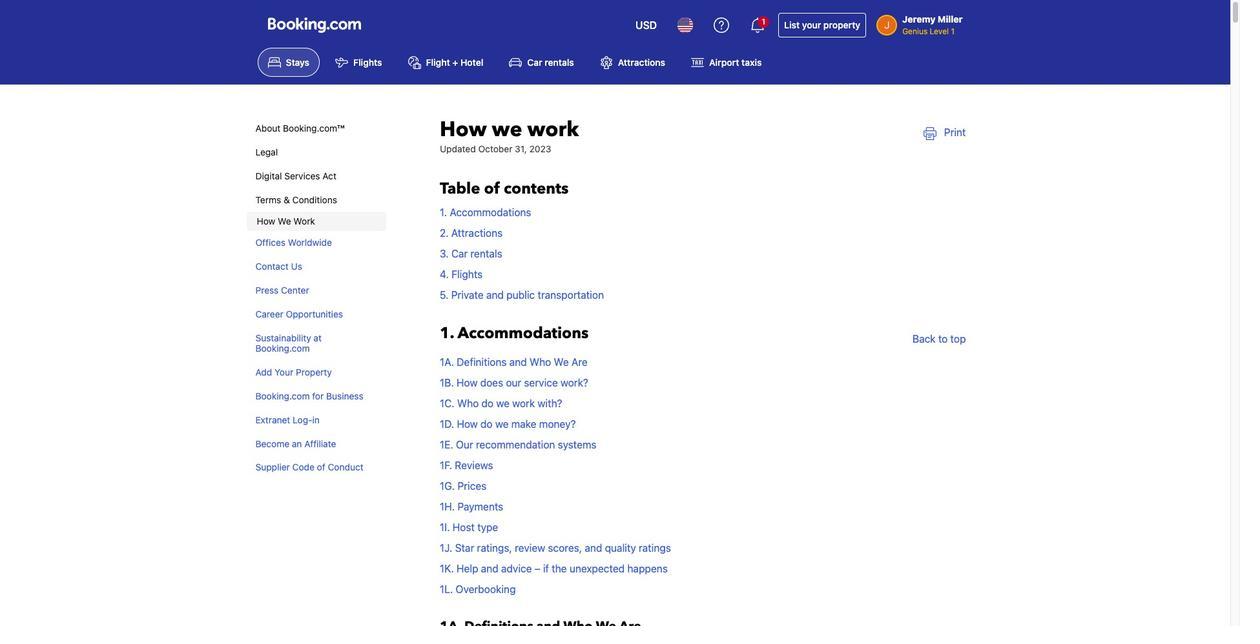 Task type: describe. For each thing, give the bounding box(es) containing it.
become
[[256, 439, 290, 450]]

service
[[524, 378, 558, 389]]

and for public
[[487, 290, 504, 301]]

press center link
[[247, 279, 383, 303]]

your
[[802, 19, 821, 30]]

and for who
[[510, 357, 527, 369]]

work?
[[561, 378, 589, 389]]

sustainability at booking.com
[[256, 333, 322, 354]]

recommendation
[[476, 440, 555, 451]]

we inside how we work updated october 31, 2023
[[492, 116, 522, 144]]

for
[[312, 391, 324, 402]]

prices
[[458, 481, 487, 493]]

airport taxis
[[710, 57, 762, 68]]

how inside how we work updated october 31, 2023
[[440, 116, 487, 144]]

ratings,
[[477, 543, 512, 555]]

october
[[479, 144, 513, 155]]

3.
[[440, 248, 449, 260]]

31,
[[515, 144, 527, 155]]

add your property
[[256, 367, 332, 378]]

business
[[326, 391, 364, 402]]

0 horizontal spatial rentals
[[471, 248, 503, 260]]

log-
[[293, 415, 312, 426]]

usd
[[636, 19, 657, 31]]

list your property link
[[779, 13, 867, 37]]

print
[[945, 127, 966, 138]]

and up unexpected
[[585, 543, 603, 555]]

1l. overbooking
[[440, 584, 516, 596]]

how inside navigation
[[257, 216, 275, 227]]

advice
[[501, 564, 532, 575]]

terms
[[256, 194, 281, 205]]

how we work link
[[247, 212, 386, 232]]

1g. prices link
[[440, 481, 487, 493]]

about booking.com™
[[256, 123, 345, 134]]

1 horizontal spatial we
[[554, 357, 569, 369]]

flights link
[[325, 48, 393, 77]]

1f. reviews
[[440, 460, 493, 472]]

1c.
[[440, 398, 455, 410]]

private
[[451, 290, 484, 301]]

1 vertical spatial work
[[513, 398, 535, 410]]

quality
[[605, 543, 636, 555]]

back to top button
[[905, 324, 974, 355]]

extranet
[[256, 415, 290, 426]]

print button
[[916, 117, 974, 148]]

1b. how does our service work?
[[440, 378, 589, 389]]

1a. definitions and who we are link
[[440, 357, 588, 369]]

1j. star ratings, review scores, and quality ratings link
[[440, 543, 671, 555]]

contents
[[504, 179, 569, 200]]

add your property link
[[247, 361, 383, 385]]

extranet log-in
[[256, 415, 320, 426]]

2. attractions
[[440, 228, 503, 239]]

conduct
[[328, 462, 364, 473]]

1 inside button
[[762, 17, 766, 26]]

act
[[323, 171, 337, 182]]

1h.
[[440, 502, 455, 513]]

in
[[312, 415, 320, 426]]

offices worldwide
[[256, 237, 332, 248]]

1c. who do we work with? link
[[440, 398, 563, 410]]

with?
[[538, 398, 563, 410]]

your
[[275, 367, 294, 378]]

1 horizontal spatial flights
[[452, 269, 483, 281]]

0 vertical spatial rentals
[[545, 57, 574, 68]]

about
[[256, 123, 281, 134]]

digital
[[256, 171, 282, 182]]

back to top
[[913, 334, 966, 345]]

money?
[[539, 419, 576, 431]]

booking.com™
[[283, 123, 345, 134]]

opportunities
[[286, 309, 343, 320]]

stays
[[286, 57, 310, 68]]

if
[[543, 564, 549, 575]]

4. flights link
[[440, 269, 483, 281]]

1e.
[[440, 440, 453, 451]]

+
[[453, 57, 458, 68]]

back
[[913, 334, 936, 345]]

host
[[453, 522, 475, 534]]

code
[[292, 462, 315, 473]]

1g.
[[440, 481, 455, 493]]

list your property
[[785, 19, 861, 30]]

definitions
[[457, 357, 507, 369]]

1k.
[[440, 564, 454, 575]]

booking.com inside sustainability at booking.com
[[256, 343, 310, 354]]

booking.com inside "booking.com for business" link
[[256, 391, 310, 402]]

0 horizontal spatial who
[[457, 398, 479, 410]]

systems
[[558, 440, 597, 451]]

about booking.com™ link
[[247, 117, 383, 141]]

1a. definitions and who we are
[[440, 357, 588, 369]]

jeremy miller genius level 1
[[903, 14, 963, 36]]

1 1. accommodations from the top
[[440, 207, 532, 219]]

our
[[506, 378, 522, 389]]

digital services act link
[[247, 165, 383, 188]]

legal link
[[247, 141, 383, 165]]

sustainability at booking.com link
[[247, 327, 383, 361]]

career opportunities link
[[247, 303, 383, 327]]



Task type: vqa. For each thing, say whether or not it's contained in the screenshot.
Career
yes



Task type: locate. For each thing, give the bounding box(es) containing it.
do for who
[[482, 398, 494, 410]]

property
[[824, 19, 861, 30]]

attractions link
[[590, 48, 676, 77]]

0 vertical spatial attractions
[[618, 57, 666, 68]]

we left 2023
[[492, 116, 522, 144]]

make
[[512, 419, 537, 431]]

1. accommodations up "2. attractions" link
[[440, 207, 532, 219]]

&
[[284, 194, 290, 205]]

1e. our recommendation systems link
[[440, 440, 597, 451]]

ratings
[[639, 543, 671, 555]]

1. accommodations up 1a. definitions and who we are link
[[440, 323, 589, 345]]

2. attractions link
[[440, 228, 503, 239]]

2023
[[530, 144, 552, 155]]

1 left list
[[762, 17, 766, 26]]

accommodations up 1a. definitions and who we are link
[[458, 323, 589, 345]]

1j. star ratings, review scores, and quality ratings
[[440, 543, 671, 555]]

to
[[939, 334, 948, 345]]

flight
[[426, 57, 450, 68]]

1h. payments
[[440, 502, 504, 513]]

offices worldwide link
[[247, 232, 383, 255]]

1 vertical spatial flights
[[452, 269, 483, 281]]

0 vertical spatial work
[[528, 116, 579, 144]]

and up overbooking
[[481, 564, 499, 575]]

rentals
[[545, 57, 574, 68], [471, 248, 503, 260]]

1 booking.com from the top
[[256, 343, 310, 354]]

transportation
[[538, 290, 604, 301]]

miller
[[938, 14, 963, 25]]

we left the are
[[554, 357, 569, 369]]

of up 1. accommodations link
[[484, 179, 500, 200]]

we up 1d. how do we make money?
[[496, 398, 510, 410]]

we for make
[[496, 419, 509, 431]]

1 button
[[743, 10, 774, 41]]

we down 1c. who do we work with? link
[[496, 419, 509, 431]]

work up make
[[513, 398, 535, 410]]

4. flights
[[440, 269, 483, 281]]

are
[[572, 357, 588, 369]]

work
[[294, 216, 315, 227]]

–
[[535, 564, 541, 575]]

0 vertical spatial we
[[492, 116, 522, 144]]

reviews
[[455, 460, 493, 472]]

1. up 2.
[[440, 207, 447, 219]]

4.
[[440, 269, 449, 281]]

become an affiliate link
[[247, 433, 383, 457]]

1 vertical spatial rentals
[[471, 248, 503, 260]]

table of contents
[[440, 179, 569, 200]]

how right 1d.
[[457, 419, 478, 431]]

do down does
[[482, 398, 494, 410]]

2 vertical spatial we
[[496, 419, 509, 431]]

0 vertical spatial car
[[528, 57, 543, 68]]

and left public
[[487, 290, 504, 301]]

of
[[484, 179, 500, 200], [317, 462, 326, 473]]

1 inside jeremy miller genius level 1
[[951, 26, 955, 36]]

we inside how we work link
[[278, 216, 291, 227]]

attractions
[[618, 57, 666, 68], [452, 228, 503, 239]]

car rentals
[[528, 57, 574, 68]]

1 vertical spatial we
[[496, 398, 510, 410]]

add
[[256, 367, 272, 378]]

1 1. from the top
[[440, 207, 447, 219]]

airport taxis link
[[681, 48, 772, 77]]

scores,
[[548, 543, 582, 555]]

1. up 1a.
[[440, 323, 454, 345]]

car right hotel
[[528, 57, 543, 68]]

0 horizontal spatial car
[[452, 248, 468, 260]]

1d. how do we make money? link
[[440, 419, 576, 431]]

jeremy
[[903, 14, 936, 25]]

terms & conditions
[[256, 194, 337, 205]]

1i. host type
[[440, 522, 498, 534]]

star
[[455, 543, 475, 555]]

flight + hotel link
[[398, 48, 494, 77]]

conditions
[[292, 194, 337, 205]]

0 horizontal spatial flights
[[354, 57, 382, 68]]

0 vertical spatial we
[[278, 216, 291, 227]]

1c. who do we work with?
[[440, 398, 563, 410]]

unexpected
[[570, 564, 625, 575]]

how we work
[[257, 216, 315, 227]]

our
[[456, 440, 474, 451]]

2 1. from the top
[[440, 323, 454, 345]]

happens
[[628, 564, 668, 575]]

contact us
[[256, 261, 302, 272]]

0 vertical spatial 1. accommodations
[[440, 207, 532, 219]]

0 vertical spatial accommodations
[[450, 207, 532, 219]]

0 horizontal spatial attractions
[[452, 228, 503, 239]]

booking.com for business link
[[247, 385, 383, 409]]

1b. how does our service work? link
[[440, 378, 589, 389]]

0 horizontal spatial 1
[[762, 17, 766, 26]]

1 horizontal spatial 1
[[951, 26, 955, 36]]

work inside how we work updated october 31, 2023
[[528, 116, 579, 144]]

become an affiliate
[[256, 439, 336, 450]]

car right 3.
[[452, 248, 468, 260]]

attractions down usd "button"
[[618, 57, 666, 68]]

an
[[292, 439, 302, 450]]

how up the table
[[440, 116, 487, 144]]

2 booking.com from the top
[[256, 391, 310, 402]]

1 vertical spatial attractions
[[452, 228, 503, 239]]

1 vertical spatial who
[[457, 398, 479, 410]]

1 vertical spatial we
[[554, 357, 569, 369]]

stays link
[[258, 48, 320, 77]]

at
[[314, 333, 322, 344]]

supplier
[[256, 462, 290, 473]]

1 vertical spatial 1. accommodations
[[440, 323, 589, 345]]

how
[[440, 116, 487, 144], [257, 216, 275, 227], [457, 378, 478, 389], [457, 419, 478, 431]]

0 vertical spatial who
[[530, 357, 551, 369]]

do down 1c. who do we work with? link
[[481, 419, 493, 431]]

1.
[[440, 207, 447, 219], [440, 323, 454, 345]]

1l. overbooking link
[[440, 584, 516, 596]]

navigation containing about booking.com™
[[247, 117, 386, 480]]

public
[[507, 290, 535, 301]]

work right 31,
[[528, 116, 579, 144]]

navigation
[[247, 117, 386, 480]]

hotel
[[461, 57, 484, 68]]

attractions up '3. car rentals' 'link'
[[452, 228, 503, 239]]

we for work
[[496, 398, 510, 410]]

1 vertical spatial 1.
[[440, 323, 454, 345]]

of right the code
[[317, 462, 326, 473]]

supplier code of conduct
[[256, 462, 364, 473]]

1 down the miller
[[951, 26, 955, 36]]

flight + hotel
[[426, 57, 484, 68]]

affiliate
[[305, 439, 336, 450]]

1 vertical spatial booking.com
[[256, 391, 310, 402]]

booking.com online hotel reservations image
[[268, 17, 361, 33]]

level
[[930, 26, 949, 36]]

how up offices
[[257, 216, 275, 227]]

we
[[492, 116, 522, 144], [496, 398, 510, 410], [496, 419, 509, 431]]

1 vertical spatial do
[[481, 419, 493, 431]]

0 vertical spatial booking.com
[[256, 343, 310, 354]]

0 vertical spatial of
[[484, 179, 500, 200]]

0 vertical spatial flights
[[354, 57, 382, 68]]

and up 1b. how does our service work? on the bottom left of the page
[[510, 357, 527, 369]]

of inside navigation
[[317, 462, 326, 473]]

0 vertical spatial do
[[482, 398, 494, 410]]

booking.com down your
[[256, 391, 310, 402]]

0 vertical spatial 1.
[[440, 207, 447, 219]]

career opportunities
[[256, 309, 343, 320]]

1 horizontal spatial of
[[484, 179, 500, 200]]

how right 1b.
[[457, 378, 478, 389]]

we left work on the left top of the page
[[278, 216, 291, 227]]

1 vertical spatial accommodations
[[458, 323, 589, 345]]

1g. prices
[[440, 481, 487, 493]]

center
[[281, 285, 309, 296]]

1i. host type link
[[440, 522, 498, 534]]

1. accommodations
[[440, 207, 532, 219], [440, 323, 589, 345]]

booking.com up your
[[256, 343, 310, 354]]

offices
[[256, 237, 286, 248]]

do
[[482, 398, 494, 410], [481, 419, 493, 431]]

1 horizontal spatial rentals
[[545, 57, 574, 68]]

0 horizontal spatial we
[[278, 216, 291, 227]]

1 horizontal spatial car
[[528, 57, 543, 68]]

1 vertical spatial car
[[452, 248, 468, 260]]

who right 1c. on the left bottom of page
[[457, 398, 479, 410]]

and for advice
[[481, 564, 499, 575]]

property
[[296, 367, 332, 378]]

1. accommodations link
[[440, 207, 532, 219]]

who up service
[[530, 357, 551, 369]]

1 horizontal spatial attractions
[[618, 57, 666, 68]]

worldwide
[[288, 237, 332, 248]]

2 1. accommodations from the top
[[440, 323, 589, 345]]

work
[[528, 116, 579, 144], [513, 398, 535, 410]]

type
[[478, 522, 498, 534]]

usd button
[[628, 10, 665, 41]]

digital services act
[[256, 171, 337, 182]]

taxis
[[742, 57, 762, 68]]

1 horizontal spatial who
[[530, 357, 551, 369]]

do for how
[[481, 419, 493, 431]]

genius
[[903, 26, 928, 36]]

1 vertical spatial of
[[317, 462, 326, 473]]

accommodations down table of contents
[[450, 207, 532, 219]]

0 horizontal spatial of
[[317, 462, 326, 473]]



